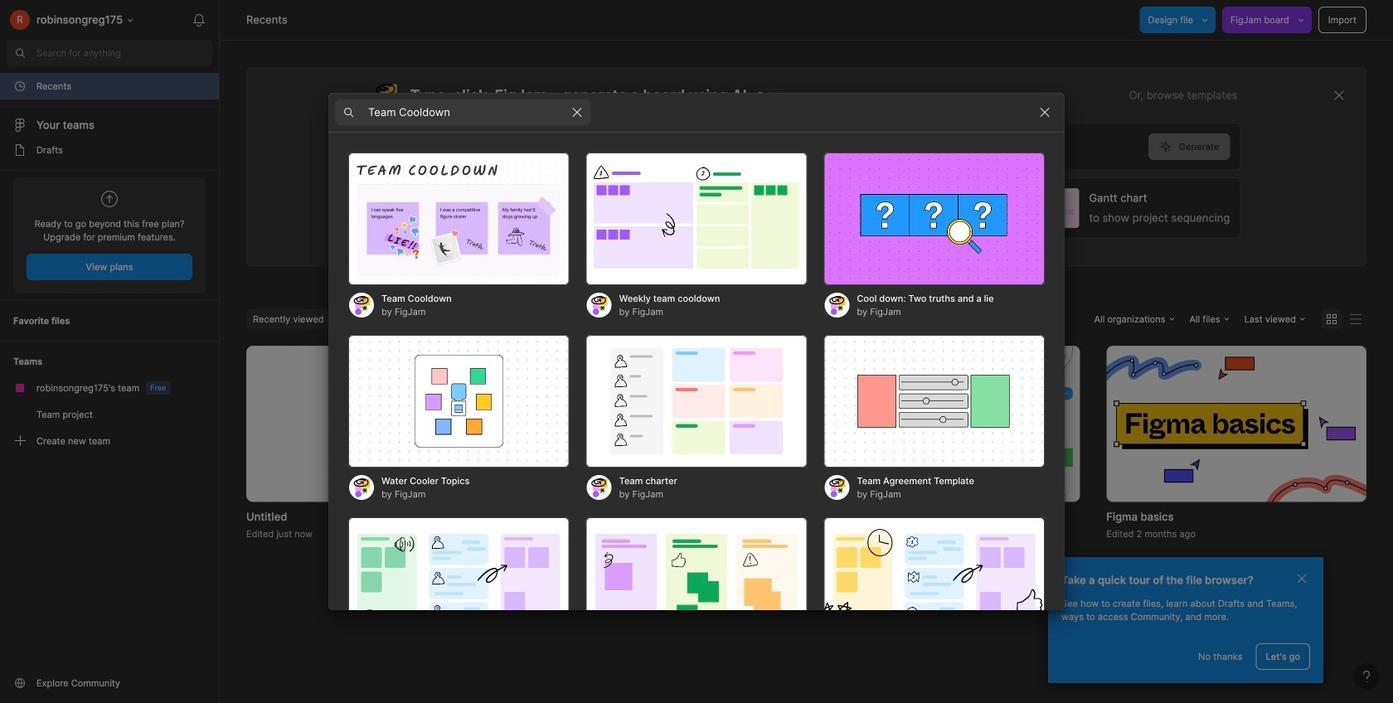 Task type: locate. For each thing, give the bounding box(es) containing it.
2 horizontal spatial file thumbnail image
[[1107, 346, 1367, 502]]

team agreement template image
[[824, 335, 1045, 468]]

1 horizontal spatial file thumbnail image
[[820, 346, 1080, 502]]

cool down: two truths and a lie image
[[824, 153, 1045, 285]]

Search templates text field
[[368, 102, 564, 122]]

3 file thumbnail image from the left
[[1107, 346, 1367, 502]]

recent 16 image
[[13, 80, 27, 93]]

file thumbnail image
[[533, 346, 794, 502], [820, 346, 1080, 502], [1107, 346, 1367, 502]]

weekly team cooldown image
[[586, 153, 808, 285]]

team stand up image
[[586, 518, 808, 650]]

dialog
[[329, 93, 1065, 704]]

search 32 image
[[7, 40, 33, 66]]

team meeting agenda image
[[824, 518, 1045, 650]]

0 horizontal spatial file thumbnail image
[[533, 346, 794, 502]]



Task type: describe. For each thing, give the bounding box(es) containing it.
bell 32 image
[[186, 7, 212, 33]]

Ex: A weekly team meeting, starting with an ice breaker field
[[373, 124, 1149, 170]]

1 file thumbnail image from the left
[[533, 346, 794, 502]]

community 16 image
[[13, 677, 27, 690]]

Search for anything text field
[[37, 46, 212, 60]]

water cooler topics image
[[348, 335, 570, 468]]

2 file thumbnail image from the left
[[820, 346, 1080, 502]]

team charter image
[[586, 335, 808, 468]]

team cooldown image
[[348, 153, 570, 285]]

page 16 image
[[13, 144, 27, 157]]

team weekly image
[[348, 518, 570, 650]]



